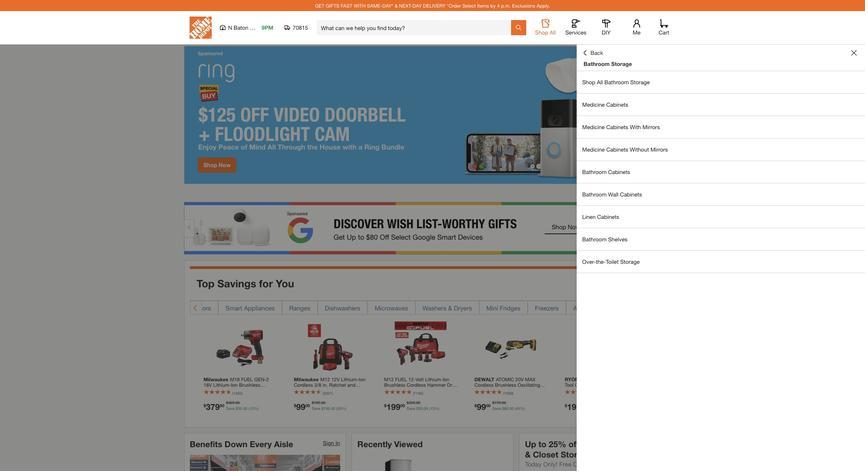 Task type: locate. For each thing, give the bounding box(es) containing it.
feedback link image
[[856, 117, 866, 154]]

mirrors for medicine cabinets with mirrors
[[643, 124, 660, 130]]

milwaukee up 379
[[204, 377, 228, 383]]

the-
[[596, 258, 606, 265]]

0 horizontal spatial bag
[[352, 393, 361, 399]]

199 inside '$ 99 00 $ 199 . 00 save $ 100 . 00 ( 50 %)'
[[314, 401, 320, 405]]

cabinets
[[607, 101, 629, 108], [607, 124, 629, 130], [607, 146, 629, 153], [608, 169, 631, 175], [620, 191, 642, 198], [598, 214, 620, 220]]

1 horizontal spatial with
[[497, 388, 506, 394]]

save
[[226, 407, 235, 411], [312, 407, 321, 411], [407, 407, 416, 411], [493, 407, 501, 411]]

shop inside "link"
[[583, 79, 596, 85]]

tool
[[565, 382, 574, 388], [487, 388, 496, 394], [342, 393, 351, 399]]

2 horizontal spatial tool
[[565, 382, 574, 388]]

cabinets up 'wall'
[[608, 169, 631, 175]]

ah right 4.0
[[591, 388, 597, 394]]

the home depot logo image
[[190, 17, 212, 39]]

bag inside m12 fuel 12-volt lithium-ion brushless cordless hammer drill and impact driver combo kit w/2 batteries and bag (2-tool)
[[415, 393, 423, 399]]

9pm
[[262, 24, 274, 31]]

2 horizontal spatial kit
[[593, 382, 599, 388]]

100
[[324, 407, 330, 411]]

%) right 80
[[521, 407, 525, 411]]

toilet
[[606, 258, 619, 265]]

bathroom shelves
[[583, 236, 628, 243]]

bathroom up bathroom wall cabinets
[[583, 169, 607, 175]]

back button
[[583, 49, 603, 56]]

& right day*
[[395, 3, 398, 8]]

m12 left '12v'
[[321, 377, 330, 383]]

screwdriver
[[294, 388, 320, 394]]

m12 fuel 12-volt lithium-ion brushless cordless hammer drill and impact driver combo kit w/2 batteries and bag (2-tool) image
[[395, 322, 447, 374]]

bathroom inside bathroom cabinets link
[[583, 169, 607, 175]]

( 1146 )
[[413, 391, 423, 396]]

1 horizontal spatial brushless
[[495, 382, 517, 388]]

1 vertical spatial &
[[448, 304, 452, 312]]

select inside up to 25% off select garage & closet storage solutions today only! free delivery
[[582, 439, 606, 449]]

charger up 80
[[501, 393, 518, 399]]

1.5
[[610, 382, 617, 388]]

solutions
[[595, 450, 632, 459]]

2 charger from the left
[[565, 393, 582, 399]]

brushless up batteries
[[384, 382, 406, 388]]

0 horizontal spatial kit
[[338, 388, 344, 394]]

1 horizontal spatial 50
[[338, 407, 342, 411]]

1 horizontal spatial charger
[[565, 393, 582, 399]]

smart
[[226, 304, 242, 312]]

1 horizontal spatial milwaukee
[[294, 377, 319, 383]]

50 left 12
[[238, 407, 242, 411]]

( inside $ 379 00 $ 429 . 00 save $ 50 . 00 ( 12 %)
[[249, 407, 250, 411]]

with left "1.5"
[[600, 382, 609, 388]]

1 vertical spatial medicine
[[583, 124, 605, 130]]

and inside m12 12v lithium-ion cordless 3/8 in. ratchet and screwdriver combo kit (2-tool) with battery, charger, tool bag
[[348, 382, 356, 388]]

1 milwaukee from the left
[[204, 377, 228, 383]]

bag inside m12 12v lithium-ion cordless 3/8 in. ratchet and screwdriver combo kit (2-tool) with battery, charger, tool bag
[[352, 393, 361, 399]]

with inside m12 12v lithium-ion cordless 3/8 in. ratchet and screwdriver combo kit (2-tool) with battery, charger, tool bag
[[294, 393, 303, 399]]

( inside $ 199 00 $ 229 . 00 save $ 30 . 00 ( 13 %)
[[429, 407, 431, 411]]

appliance
[[574, 304, 601, 312]]

1 save from the left
[[226, 407, 235, 411]]

1 bag from the left
[[352, 393, 361, 399]]

medicine
[[583, 101, 605, 108], [583, 124, 605, 130], [583, 146, 605, 153]]

0 horizontal spatial select
[[463, 3, 476, 8]]

bathroom inside bathroom wall cabinets "link"
[[583, 191, 607, 198]]

kit inside m12 fuel 12-volt lithium-ion brushless cordless hammer drill and impact driver combo kit w/2 batteries and bag (2-tool)
[[442, 388, 448, 394]]

m12 left fuel
[[384, 377, 394, 383]]

00 down screwdriver
[[306, 403, 310, 408]]

ryobi
[[565, 377, 580, 383]]

1 50 from the left
[[238, 407, 242, 411]]

bathroom down bathroom storage
[[605, 79, 629, 85]]

and
[[348, 382, 356, 388], [384, 388, 393, 394], [616, 388, 624, 394], [405, 393, 413, 399], [492, 393, 500, 399]]

all left services
[[550, 29, 556, 36]]

229
[[409, 401, 415, 405]]

atomic 20v max cordless brushless oscillating multi tool with (1) 20v 2.0ah battery and charger
[[475, 377, 540, 399]]

tool) down 'hammer'
[[430, 393, 441, 399]]

) for $ 379 00 $ 429 . 00 save $ 50 . 00 ( 12 %)
[[242, 391, 243, 396]]

1 m12 from the left
[[321, 377, 330, 383]]

bathroom
[[584, 60, 610, 67], [605, 79, 629, 85], [583, 169, 607, 175], [583, 191, 607, 198], [583, 236, 607, 243]]

shop inside button
[[535, 29, 549, 36]]

medicine cabinets without mirrors link
[[577, 139, 866, 161]]

(2- inside m12 fuel 12-volt lithium-ion brushless cordless hammer drill and impact driver combo kit w/2 batteries and bag (2-tool)
[[425, 393, 430, 399]]

4 %) from the left
[[521, 407, 525, 411]]

2 milwaukee from the left
[[294, 377, 319, 383]]

20v right "(1)" in the right bottom of the page
[[514, 388, 522, 394]]

$ 99 00 $ 179 . 00 save $ 80 . 00 ( 45 %)
[[475, 401, 525, 412]]

4 save from the left
[[493, 407, 501, 411]]

save inside $ 199 00 $ 229 . 00 save $ 30 . 00 ( 13 %)
[[407, 407, 416, 411]]

bag for (2-
[[352, 393, 361, 399]]

kit
[[593, 382, 599, 388], [338, 388, 344, 394], [442, 388, 448, 394]]

save down 429
[[226, 407, 235, 411]]

kit down '12v'
[[338, 388, 344, 394]]

tool right multi
[[487, 388, 496, 394]]

45
[[516, 407, 521, 411]]

dryers
[[454, 304, 472, 312]]

max
[[525, 377, 536, 383]]

shop down apply.
[[535, 29, 549, 36]]

2 horizontal spatial with
[[600, 382, 609, 388]]

save down 229
[[407, 407, 416, 411]]

0 horizontal spatial combo
[[321, 388, 337, 394]]

0 horizontal spatial battery,
[[304, 393, 321, 399]]

kit left w/2
[[442, 388, 448, 394]]

save left the 100
[[312, 407, 321, 411]]

medicine down shop all bathroom storage
[[583, 101, 605, 108]]

1 horizontal spatial 99
[[477, 402, 486, 412]]

199 for $ 199
[[567, 402, 581, 412]]

cabinets left the with
[[607, 124, 629, 130]]

cabinets down shop all bathroom storage
[[607, 101, 629, 108]]

services button
[[565, 19, 587, 36]]

lithium- right volt
[[425, 377, 443, 383]]

1 horizontal spatial combo
[[424, 388, 440, 394]]

exclusions
[[512, 3, 536, 8]]

50 right the 100
[[338, 407, 342, 411]]

1 horizontal spatial ion
[[443, 377, 450, 383]]

shop down bathroom storage
[[583, 79, 596, 85]]

1 horizontal spatial (2-
[[425, 393, 430, 399]]

0 horizontal spatial all
[[550, 29, 556, 36]]

tool left 4.0
[[565, 382, 574, 388]]

1 vertical spatial all
[[597, 79, 603, 85]]

$
[[226, 401, 228, 405], [312, 401, 314, 405], [407, 401, 409, 405], [493, 401, 495, 405], [204, 403, 206, 408], [294, 403, 296, 408], [384, 403, 387, 408], [475, 403, 477, 408], [565, 403, 567, 408], [236, 407, 238, 411], [322, 407, 324, 411], [417, 407, 419, 411], [502, 407, 504, 411]]

(2- right charger,
[[346, 388, 351, 394]]

1 horizontal spatial m12
[[384, 377, 394, 383]]

00 up "30" on the bottom
[[416, 401, 421, 405]]

0 horizontal spatial (2-
[[346, 388, 351, 394]]

1 vertical spatial 20v
[[514, 388, 522, 394]]

with
[[600, 382, 609, 388], [497, 388, 506, 394], [294, 393, 303, 399]]

battery, down ryobi
[[565, 388, 582, 394]]

1 vertical spatial shop
[[583, 79, 596, 85]]

1 %) from the left
[[254, 407, 259, 411]]

99 inside '$ 99 00 $ 199 . 00 save $ 100 . 00 ( 50 %)'
[[296, 402, 306, 412]]

00 right 429
[[236, 401, 240, 405]]

ion inside m12 fuel 12-volt lithium-ion brushless cordless hammer drill and impact driver combo kit w/2 batteries and bag (2-tool)
[[443, 377, 450, 383]]

2 lithium- from the left
[[425, 377, 443, 383]]

1 horizontal spatial select
[[582, 439, 606, 449]]

%) inside $ 99 00 $ 179 . 00 save $ 80 . 00 ( 45 %)
[[521, 407, 525, 411]]

199 inside $ 199 00 $ 229 . 00 save $ 30 . 00 ( 13 %)
[[387, 402, 401, 412]]

99 down battery at the bottom right of page
[[477, 402, 486, 412]]

m12 12v lithium-ion cordless 3/8 in. ratchet and screwdriver combo kit (2-tool) with battery, charger, tool bag image
[[305, 322, 357, 374]]

lithium- right '12v'
[[341, 377, 359, 383]]

1 lithium- from the left
[[341, 377, 359, 383]]

What can we help you find today? search field
[[321, 20, 511, 35]]

combo inside m12 12v lithium-ion cordless 3/8 in. ratchet and screwdriver combo kit (2-tool) with battery, charger, tool bag
[[321, 388, 337, 394]]

0 horizontal spatial 199
[[314, 401, 320, 405]]

bathroom inside bathroom shelves link
[[583, 236, 607, 243]]

1 ) from the left
[[242, 391, 243, 396]]

ion up w/2
[[443, 377, 450, 383]]

smart appliances button
[[218, 301, 282, 315]]

bathroom for bathroom cabinets
[[583, 169, 607, 175]]

brushless inside 'atomic 20v max cordless brushless oscillating multi tool with (1) 20v 2.0ah battery and charger'
[[495, 382, 517, 388]]

battery, down 18v
[[598, 388, 615, 394]]

99 inside $ 99 00 $ 179 . 00 save $ 80 . 00 ( 45 %)
[[477, 402, 486, 412]]

0 vertical spatial medicine
[[583, 101, 605, 108]]

milwaukee up screwdriver
[[294, 377, 319, 383]]

2 brushless from the left
[[495, 382, 517, 388]]

2 99 from the left
[[477, 402, 486, 412]]

2 bag from the left
[[415, 393, 423, 399]]

dishwashers button
[[318, 301, 368, 315]]

%) down the milwaukee link
[[254, 407, 259, 411]]

0 horizontal spatial tool)
[[351, 388, 362, 394]]

199
[[314, 401, 320, 405], [387, 402, 401, 412], [567, 402, 581, 412]]

1 charger from the left
[[501, 393, 518, 399]]

medicine down medicine cabinets
[[583, 124, 605, 130]]

aisle
[[274, 439, 293, 449]]

0 horizontal spatial shop
[[535, 29, 549, 36]]

bathroom wall cabinets link
[[577, 183, 866, 206]]

save for $ 99 00 $ 199 . 00 save $ 100 . 00 ( 50 %)
[[312, 407, 321, 411]]

2 50 from the left
[[338, 407, 342, 411]]

3 save from the left
[[407, 407, 416, 411]]

bathroom for bathroom shelves
[[583, 236, 607, 243]]

m12 inside m12 fuel 12-volt lithium-ion brushless cordless hammer drill and impact driver combo kit w/2 batteries and bag (2-tool)
[[384, 377, 394, 383]]

bathroom wall cabinets
[[583, 191, 642, 198]]

0 vertical spatial mirrors
[[643, 124, 660, 130]]

medicine cabinets link
[[577, 94, 866, 116]]

80
[[504, 407, 509, 411]]

menu
[[577, 71, 866, 273]]

m12 inside m12 12v lithium-ion cordless 3/8 in. ratchet and screwdriver combo kit (2-tool) with battery, charger, tool bag
[[321, 377, 330, 383]]

%) inside $ 379 00 $ 429 . 00 save $ 50 . 00 ( 12 %)
[[254, 407, 259, 411]]

1 ion from the left
[[359, 377, 366, 383]]

save inside $ 379 00 $ 429 . 00 save $ 50 . 00 ( 12 %)
[[226, 407, 235, 411]]

ah right "1.5"
[[618, 382, 624, 388]]

save down 179 at bottom right
[[493, 407, 501, 411]]

1 horizontal spatial tool
[[487, 388, 496, 394]]

with left "(1)" in the right bottom of the page
[[497, 388, 506, 394]]

%) right the 100
[[342, 407, 347, 411]]

battery, down 3/8
[[304, 393, 321, 399]]

day*
[[383, 3, 394, 8]]

mirrors right the with
[[643, 124, 660, 130]]

brushless up 1999
[[495, 382, 517, 388]]

2 horizontal spatial combo
[[575, 382, 591, 388]]

bathroom up over-
[[583, 236, 607, 243]]

recently viewed
[[358, 439, 423, 449]]

2 medicine from the top
[[583, 124, 605, 130]]

1 brushless from the left
[[384, 382, 406, 388]]

20v left max
[[516, 377, 524, 383]]

2 save from the left
[[312, 407, 321, 411]]

1 horizontal spatial &
[[448, 304, 452, 312]]

1 horizontal spatial bag
[[415, 393, 423, 399]]

freezers button
[[528, 301, 566, 315]]

medicine up bathroom cabinets
[[583, 146, 605, 153]]

charger up $ 199
[[565, 393, 582, 399]]

1 medicine from the top
[[583, 101, 605, 108]]

all inside the shop all bathroom storage "link"
[[597, 79, 603, 85]]

0 horizontal spatial lithium-
[[341, 377, 359, 383]]

tool) right ratchet
[[351, 388, 362, 394]]

with inside one+ 18v cordless 6- tool combo kit with 1.5 ah battery, 4.0 ah battery, and charger
[[600, 382, 609, 388]]

m18 fuel gen-2 18v lithium-ion brushless cordless mid torque 1/2 in. impact wrench f ring w/5.0ah starter kit image
[[214, 322, 266, 374]]

ranges
[[289, 304, 310, 312]]

cordless
[[606, 377, 625, 383], [294, 382, 313, 388], [407, 382, 426, 388], [475, 382, 494, 388]]

2 horizontal spatial &
[[525, 450, 531, 459]]

bag for driver
[[415, 393, 423, 399]]

%) for $ 99 00 $ 179 . 00 save $ 80 . 00 ( 45 %)
[[521, 407, 525, 411]]

bathroom down back
[[584, 60, 610, 67]]

12-
[[409, 377, 416, 383]]

select right off
[[582, 439, 606, 449]]

1 horizontal spatial 199
[[387, 402, 401, 412]]

)
[[242, 391, 243, 396], [332, 391, 333, 396], [422, 391, 423, 396], [513, 391, 514, 396]]

top savings for you
[[197, 277, 294, 290]]

00 up the 100
[[321, 401, 326, 405]]

oscillating
[[518, 382, 540, 388]]

%) right "30" on the bottom
[[435, 407, 439, 411]]

00
[[236, 401, 240, 405], [321, 401, 326, 405], [416, 401, 421, 405], [502, 401, 506, 405], [220, 403, 224, 408], [306, 403, 310, 408], [401, 403, 405, 408], [486, 403, 491, 408], [243, 407, 248, 411], [331, 407, 335, 411], [424, 407, 428, 411], [510, 407, 514, 411]]

13
[[431, 407, 435, 411]]

( inside '$ 99 00 $ 199 . 00 save $ 100 . 00 ( 50 %)'
[[336, 407, 338, 411]]

cabinets for medicine cabinets with mirrors
[[607, 124, 629, 130]]

cabinets for linen cabinets
[[598, 214, 620, 220]]

2 vertical spatial &
[[525, 450, 531, 459]]

back arrow image
[[193, 304, 199, 311]]

fast
[[341, 3, 353, 8]]

2 ) from the left
[[332, 391, 333, 396]]

0 horizontal spatial ah
[[591, 388, 597, 394]]

0 vertical spatial &
[[395, 3, 398, 8]]

%) inside $ 199 00 $ 229 . 00 save $ 30 . 00 ( 13 %)
[[435, 407, 439, 411]]

save for $ 379 00 $ 429 . 00 save $ 50 . 00 ( 12 %)
[[226, 407, 235, 411]]

mini fridges
[[487, 304, 521, 312]]

cabinets right linen
[[598, 214, 620, 220]]

in
[[336, 440, 340, 446]]

tool)
[[351, 388, 362, 394], [430, 393, 441, 399]]

save inside '$ 99 00 $ 199 . 00 save $ 100 . 00 ( 50 %)'
[[312, 407, 321, 411]]

00 up 80
[[502, 401, 506, 405]]

bathroom left 'wall'
[[583, 191, 607, 198]]

(2- right ( 1146 )
[[425, 393, 430, 399]]

%) for $ 99 00 $ 199 . 00 save $ 100 . 00 ( 50 %)
[[342, 407, 347, 411]]

1 99 from the left
[[296, 402, 306, 412]]

cabinets left without
[[607, 146, 629, 153]]

4 ) from the left
[[513, 391, 514, 396]]

1 vertical spatial select
[[582, 439, 606, 449]]

99 down screwdriver
[[296, 402, 306, 412]]

0 horizontal spatial charger
[[501, 393, 518, 399]]

0 vertical spatial shop
[[535, 29, 549, 36]]

p.m.
[[501, 3, 511, 8]]

shop all bathroom storage link
[[577, 71, 866, 93]]

1 horizontal spatial battery,
[[565, 388, 582, 394]]

1 horizontal spatial kit
[[442, 388, 448, 394]]

0 horizontal spatial 99
[[296, 402, 306, 412]]

0 horizontal spatial m12
[[321, 377, 330, 383]]

all inside shop all button
[[550, 29, 556, 36]]

in.
[[323, 382, 328, 388]]

mini
[[487, 304, 498, 312]]

30
[[419, 407, 423, 411]]

tool down ratchet
[[342, 393, 351, 399]]

drill
[[447, 382, 456, 388]]

1 horizontal spatial shop
[[583, 79, 596, 85]]

0 horizontal spatial tool
[[342, 393, 351, 399]]

& for closet
[[525, 450, 531, 459]]

0 horizontal spatial 50
[[238, 407, 242, 411]]

2 m12 from the left
[[384, 377, 394, 383]]

2.0ah
[[523, 388, 536, 394]]

milwaukee
[[204, 377, 228, 383], [294, 377, 319, 383]]

199 for $ 199 00 $ 229 . 00 save $ 30 . 00 ( 13 %)
[[387, 402, 401, 412]]

& left the dryers
[[448, 304, 452, 312]]

1 horizontal spatial tool)
[[430, 393, 441, 399]]

& down up
[[525, 450, 531, 459]]

cabinets inside "link"
[[620, 191, 642, 198]]

( inside $ 99 00 $ 179 . 00 save $ 80 . 00 ( 45 %)
[[515, 407, 516, 411]]

top
[[197, 277, 215, 290]]

0 vertical spatial all
[[550, 29, 556, 36]]

impact
[[394, 388, 409, 394]]

3 %) from the left
[[435, 407, 439, 411]]

rouge
[[250, 24, 266, 31]]

2 %) from the left
[[342, 407, 347, 411]]

lithium- inside m12 12v lithium-ion cordless 3/8 in. ratchet and screwdriver combo kit (2-tool) with battery, charger, tool bag
[[341, 377, 359, 383]]

services
[[566, 29, 587, 36]]

25%
[[549, 439, 567, 449]]

50 inside $ 379 00 $ 429 . 00 save $ 50 . 00 ( 12 %)
[[238, 407, 242, 411]]

0 horizontal spatial milwaukee
[[204, 377, 228, 383]]

mirrors
[[643, 124, 660, 130], [651, 146, 668, 153]]

& inside up to 25% off select garage & closet storage solutions today only! free delivery
[[525, 450, 531, 459]]

%) inside '$ 99 00 $ 199 . 00 save $ 100 . 00 ( 50 %)'
[[342, 407, 347, 411]]

3 ) from the left
[[422, 391, 423, 396]]

0 horizontal spatial brushless
[[384, 382, 406, 388]]

2 vertical spatial medicine
[[583, 146, 605, 153]]

18v
[[596, 377, 605, 383]]

get gifts fast with same-day* & next-day delivery *order select items by 4 p.m. exclusions apply.
[[315, 3, 550, 8]]

all down bathroom storage
[[597, 79, 603, 85]]

select left items
[[463, 3, 476, 8]]

0 horizontal spatial ion
[[359, 377, 366, 383]]

cabinets left previous slide "image"
[[620, 191, 642, 198]]

1 horizontal spatial all
[[597, 79, 603, 85]]

gifts
[[326, 3, 340, 8]]

kit right 4.0
[[593, 382, 599, 388]]

battery,
[[565, 388, 582, 394], [598, 388, 615, 394], [304, 393, 321, 399]]

1 horizontal spatial lithium-
[[425, 377, 443, 383]]

0 horizontal spatial with
[[294, 393, 303, 399]]

combo
[[575, 382, 591, 388], [321, 388, 337, 394], [424, 388, 440, 394]]

ion right ratchet
[[359, 377, 366, 383]]

mirrors right without
[[651, 146, 668, 153]]

cabinets for medicine cabinets
[[607, 101, 629, 108]]

3 medicine from the top
[[583, 146, 605, 153]]

tool inside one+ 18v cordless 6- tool combo kit with 1.5 ah battery, 4.0 ah battery, and charger
[[565, 382, 574, 388]]

2 ion from the left
[[443, 377, 450, 383]]

with up '$ 99 00 $ 199 . 00 save $ 100 . 00 ( 50 %)'
[[294, 393, 303, 399]]

lithium- inside m12 fuel 12-volt lithium-ion brushless cordless hammer drill and impact driver combo kit w/2 batteries and bag (2-tool)
[[425, 377, 443, 383]]

tool) inside m12 12v lithium-ion cordless 3/8 in. ratchet and screwdriver combo kit (2-tool) with battery, charger, tool bag
[[351, 388, 362, 394]]

2921
[[324, 391, 332, 396]]

save inside $ 99 00 $ 179 . 00 save $ 80 . 00 ( 45 %)
[[493, 407, 501, 411]]

2 horizontal spatial 199
[[567, 402, 581, 412]]

(1)
[[507, 388, 512, 394]]

sign in link
[[323, 440, 340, 446]]

0 horizontal spatial &
[[395, 3, 398, 8]]

1 vertical spatial mirrors
[[651, 146, 668, 153]]

benefits down every aisle
[[190, 439, 293, 449]]

) for $ 99 00 $ 179 . 00 save $ 80 . 00 ( 45 %)
[[513, 391, 514, 396]]



Task type: vqa. For each thing, say whether or not it's contained in the screenshot.
Items at right top
yes



Task type: describe. For each thing, give the bounding box(es) containing it.
battery, inside m12 12v lithium-ion cordless 3/8 in. ratchet and screwdriver combo kit (2-tool) with battery, charger, tool bag
[[304, 393, 321, 399]]

0 vertical spatial select
[[463, 3, 476, 8]]

70815 button
[[285, 24, 308, 31]]

1 horizontal spatial ah
[[618, 382, 624, 388]]

baton
[[234, 24, 249, 31]]

4
[[497, 3, 500, 8]]

all for shop all bathroom storage
[[597, 79, 603, 85]]

shop all button
[[535, 19, 557, 36]]

99 for m12 12v lithium-ion cordless 3/8 in. ratchet and screwdriver combo kit (2-tool) with battery, charger, tool bag
[[296, 402, 306, 412]]

mirrors for medicine cabinets without mirrors
[[651, 146, 668, 153]]

) for $ 199 00 $ 229 . 00 save $ 30 . 00 ( 13 %)
[[422, 391, 423, 396]]

same-
[[367, 3, 383, 8]]

m12 for in.
[[321, 377, 330, 383]]

medicine cabinets without mirrors
[[583, 146, 668, 153]]

free delivery
[[560, 460, 596, 468]]

storage inside up to 25% off select garage & closet storage solutions today only! free delivery
[[561, 450, 592, 459]]

brushless inside m12 fuel 12-volt lithium-ion brushless cordless hammer drill and impact driver combo kit w/2 batteries and bag (2-tool)
[[384, 382, 406, 388]]

00 right the 100
[[331, 407, 335, 411]]

one+ 18v cordless 6-tool combo kit with 1.5 ah battery, 4.0 ah battery, and charger image
[[576, 322, 628, 374]]

batteries
[[384, 393, 404, 399]]

00 left 429
[[220, 403, 224, 408]]

next-
[[399, 3, 413, 8]]

) for $ 99 00 $ 199 . 00 save $ 100 . 00 ( 50 %)
[[332, 391, 333, 396]]

cordless inside one+ 18v cordless 6- tool combo kit with 1.5 ah battery, 4.0 ah battery, and charger
[[606, 377, 625, 383]]

ranges button
[[282, 301, 318, 315]]

%) for $ 199 00 $ 229 . 00 save $ 30 . 00 ( 13 %)
[[435, 407, 439, 411]]

cordless inside m12 fuel 12-volt lithium-ion brushless cordless hammer drill and impact driver combo kit w/2 batteries and bag (2-tool)
[[407, 382, 426, 388]]

(2- inside m12 12v lithium-ion cordless 3/8 in. ratchet and screwdriver combo kit (2-tool) with battery, charger, tool bag
[[346, 388, 351, 394]]

cart
[[659, 29, 670, 36]]

00 left 12
[[243, 407, 248, 411]]

m12 fuel 12-volt lithium-ion brushless cordless hammer drill and impact driver combo kit w/2 batteries and bag (2-tool)
[[384, 377, 457, 399]]

shop all bathroom storage
[[583, 79, 650, 85]]

down
[[225, 439, 248, 449]]

all for shop all
[[550, 29, 556, 36]]

medicine for medicine cabinets
[[583, 101, 605, 108]]

ion inside m12 12v lithium-ion cordless 3/8 in. ratchet and screwdriver combo kit (2-tool) with battery, charger, tool bag
[[359, 377, 366, 383]]

379
[[206, 402, 220, 412]]

medicine cabinets with mirrors
[[583, 124, 660, 130]]

washers & dryers button
[[416, 301, 479, 315]]

179
[[495, 401, 501, 405]]

linen
[[583, 214, 596, 220]]

$ 379 00 $ 429 . 00 save $ 50 . 00 ( 12 %)
[[204, 401, 259, 412]]

appliance parts button
[[566, 301, 625, 315]]

shop for shop all bathroom storage
[[583, 79, 596, 85]]

closet
[[533, 450, 559, 459]]

kit inside m12 12v lithium-ion cordless 3/8 in. ratchet and screwdriver combo kit (2-tool) with battery, charger, tool bag
[[338, 388, 344, 394]]

combo inside m12 fuel 12-volt lithium-ion brushless cordless hammer drill and impact driver combo kit w/2 batteries and bag (2-tool)
[[424, 388, 440, 394]]

kit inside one+ 18v cordless 6- tool combo kit with 1.5 ah battery, 4.0 ah battery, and charger
[[593, 382, 599, 388]]

microwaves button
[[368, 301, 416, 315]]

00 right "30" on the bottom
[[424, 407, 428, 411]]

medicine cabinets
[[583, 101, 629, 108]]

1146
[[414, 391, 422, 396]]

70815
[[293, 24, 308, 31]]

429
[[228, 401, 235, 405]]

3/8
[[315, 382, 322, 388]]

m12 fuel 12-volt lithium-ion brushless cordless hammer drill and impact driver combo kit w/2 batteries and bag (2-tool) link
[[384, 377, 457, 399]]

diy button
[[596, 19, 618, 36]]

%) for $ 379 00 $ 429 . 00 save $ 50 . 00 ( 12 %)
[[254, 407, 259, 411]]

bathroom shelves link
[[577, 228, 866, 251]]

cordless inside 'atomic 20v max cordless brushless oscillating multi tool with (1) 20v 2.0ah battery and charger'
[[475, 382, 494, 388]]

tool inside 'atomic 20v max cordless brushless oscillating multi tool with (1) 20v 2.0ah battery and charger'
[[487, 388, 496, 394]]

diy
[[602, 29, 611, 36]]

n
[[228, 24, 232, 31]]

me button
[[626, 19, 648, 36]]

medicine for medicine cabinets without mirrors
[[583, 146, 605, 153]]

refrigerators button
[[168, 301, 218, 315]]

50 inside '$ 99 00 $ 199 . 00 save $ 100 . 00 ( 50 %)'
[[338, 407, 342, 411]]

shop all
[[535, 29, 556, 36]]

me
[[633, 29, 641, 36]]

microwaves
[[375, 304, 408, 312]]

one+ 18v cordless 6- tool combo kit with 1.5 ah battery, 4.0 ah battery, and charger
[[565, 377, 631, 399]]

driver
[[410, 388, 423, 394]]

and inside one+ 18v cordless 6- tool combo kit with 1.5 ah battery, 4.0 ah battery, and charger
[[616, 388, 624, 394]]

charger inside 'atomic 20v max cordless brushless oscillating multi tool with (1) 20v 2.0ah battery and charger'
[[501, 393, 518, 399]]

bathroom for bathroom wall cabinets
[[583, 191, 607, 198]]

cart link
[[657, 19, 672, 36]]

6 / 15 image
[[655, 390, 681, 395]]

2 horizontal spatial battery,
[[598, 388, 615, 394]]

( 1465 )
[[232, 391, 243, 396]]

m12 12v lithium-ion cordless 3/8 in. ratchet and screwdriver combo kit (2-tool) with battery, charger, tool bag
[[294, 377, 366, 399]]

savings
[[218, 277, 256, 290]]

atomic 20v max cordless brushless oscillating multi tool with (1) 20v 2.0ah battery and charger image
[[485, 322, 537, 374]]

for
[[259, 277, 273, 290]]

shop for shop all
[[535, 29, 549, 36]]

cordless inside m12 12v lithium-ion cordless 3/8 in. ratchet and screwdriver combo kit (2-tool) with battery, charger, tool bag
[[294, 382, 313, 388]]

save for $ 199 00 $ 229 . 00 save $ 30 . 00 ( 13 %)
[[407, 407, 416, 411]]

save for $ 99 00 $ 179 . 00 save $ 80 . 00 ( 45 %)
[[493, 407, 501, 411]]

7.1 cu. ft. top freezer refrigerator in stainless steel look image
[[366, 456, 431, 471]]

shelves
[[608, 236, 628, 243]]

back
[[591, 49, 603, 56]]

menu containing shop all bathroom storage
[[577, 71, 866, 273]]

medicine cabinets with mirrors link
[[577, 116, 866, 138]]

bathroom cabinets
[[583, 169, 631, 175]]

99 for atomic 20v max cordless brushless oscillating multi tool with (1) 20v 2.0ah battery and charger
[[477, 402, 486, 412]]

drawer close image
[[852, 50, 857, 56]]

parts
[[603, 304, 617, 312]]

battery
[[475, 393, 490, 399]]

& for next-
[[395, 3, 398, 8]]

combo inside one+ 18v cordless 6- tool combo kit with 1.5 ah battery, 4.0 ah battery, and charger
[[575, 382, 591, 388]]

by
[[491, 3, 496, 8]]

over-
[[583, 258, 596, 265]]

storage inside the shop all bathroom storage "link"
[[631, 79, 650, 85]]

and inside 'atomic 20v max cordless brushless oscillating multi tool with (1) 20v 2.0ah battery and charger'
[[492, 393, 500, 399]]

to
[[539, 439, 547, 449]]

with inside 'atomic 20v max cordless brushless oscillating multi tool with (1) 20v 2.0ah battery and charger'
[[497, 388, 506, 394]]

washers & dryers
[[423, 304, 472, 312]]

m12 for brushless
[[384, 377, 394, 383]]

up
[[525, 439, 536, 449]]

recently
[[358, 439, 392, 449]]

dewalt
[[475, 377, 495, 383]]

benefits
[[190, 439, 222, 449]]

cabinets for bathroom cabinets
[[608, 169, 631, 175]]

6 / 15 group
[[652, 322, 732, 423]]

atomic
[[496, 377, 514, 383]]

every
[[250, 439, 272, 449]]

00 left 179 at bottom right
[[486, 403, 491, 408]]

over-the-toilet storage
[[583, 258, 640, 265]]

$ inside $ 199
[[565, 403, 567, 408]]

appliances
[[244, 304, 275, 312]]

cabinets for medicine cabinets without mirrors
[[607, 146, 629, 153]]

00 right 80
[[510, 407, 514, 411]]

storage inside the over-the-toilet storage link
[[621, 258, 640, 265]]

previous slide image
[[643, 190, 648, 196]]

refrigerators
[[175, 304, 211, 312]]

sign in card banner image
[[190, 455, 340, 471]]

sign
[[323, 440, 334, 446]]

bathroom inside the shop all bathroom storage "link"
[[605, 79, 629, 85]]

bathroom storage
[[584, 60, 632, 67]]

medicine for medicine cabinets with mirrors
[[583, 124, 605, 130]]

0 vertical spatial 20v
[[516, 377, 524, 383]]

tool inside m12 12v lithium-ion cordless 3/8 in. ratchet and screwdriver combo kit (2-tool) with battery, charger, tool bag
[[342, 393, 351, 399]]

( 2921 )
[[323, 391, 333, 396]]

off
[[569, 439, 579, 449]]

w/2
[[449, 388, 457, 394]]

linen cabinets link
[[577, 206, 866, 228]]

00 left 229
[[401, 403, 405, 408]]

with
[[630, 124, 641, 130]]

charger inside one+ 18v cordless 6- tool combo kit with 1.5 ah battery, 4.0 ah battery, and charger
[[565, 393, 582, 399]]

up to 25% off select garage & closet storage solutions today only! free delivery
[[525, 439, 638, 468]]

without
[[630, 146, 649, 153]]

ratchet
[[329, 382, 346, 388]]

bathroom for bathroom storage
[[584, 60, 610, 67]]

fuel
[[395, 377, 407, 383]]

n baton rouge
[[228, 24, 266, 31]]

tool) inside m12 fuel 12-volt lithium-ion brushless cordless hammer drill and impact driver combo kit w/2 batteries and bag (2-tool)
[[430, 393, 441, 399]]

& inside button
[[448, 304, 452, 312]]



